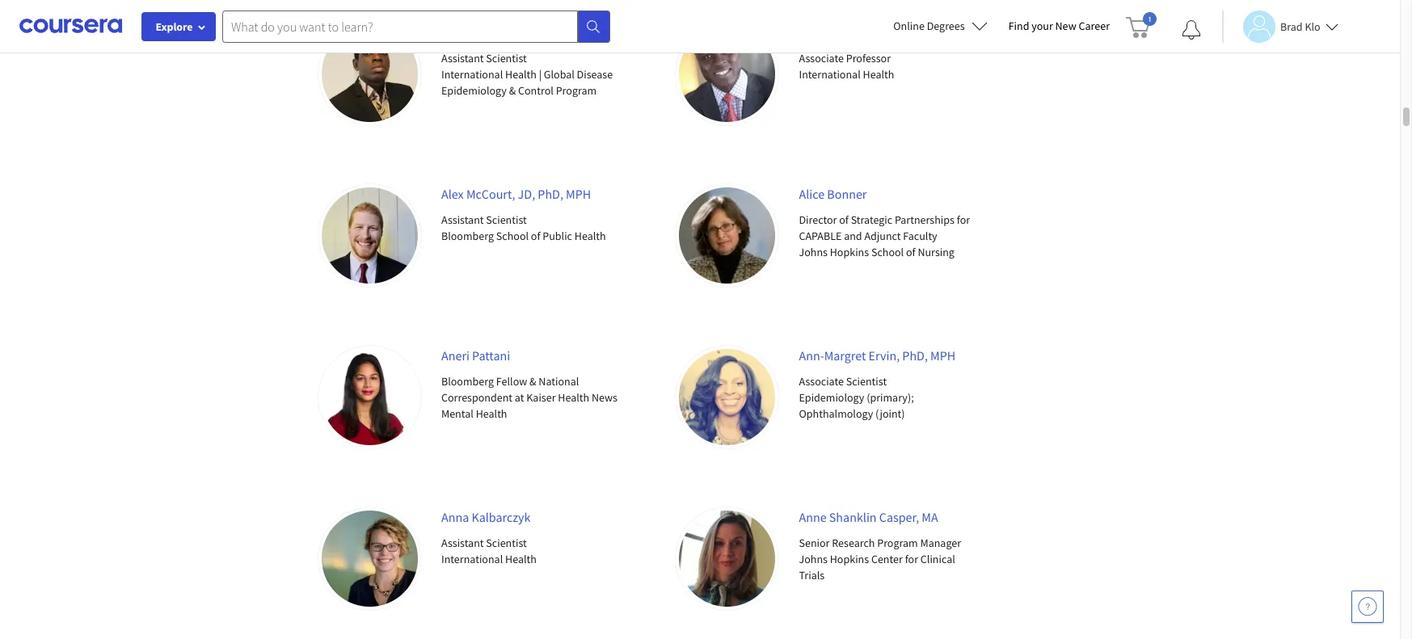 Task type: locate. For each thing, give the bounding box(es) containing it.
1 hopkins from the top
[[830, 245, 869, 259]]

0 horizontal spatial of
[[531, 229, 540, 243]]

program
[[556, 83, 597, 98], [877, 536, 918, 550]]

0 vertical spatial &
[[509, 83, 516, 98]]

scientist inside assistant scientist international health
[[486, 536, 527, 550]]

1 horizontal spatial phd,
[[902, 348, 928, 364]]

international down professor
[[799, 67, 861, 82]]

0 vertical spatial mph
[[566, 186, 591, 202]]

health down national
[[558, 390, 589, 405]]

show notifications image
[[1182, 20, 1201, 40]]

scientist down ann-margret ervin, phd, mph link
[[846, 374, 887, 389]]

aneri pattani image
[[318, 346, 421, 449]]

scientist up control
[[486, 51, 527, 65]]

1 assistant from the top
[[441, 51, 484, 65]]

1 bloomberg from the top
[[441, 229, 494, 243]]

of
[[839, 213, 849, 227], [531, 229, 540, 243], [906, 245, 916, 259]]

0 vertical spatial assistant
[[441, 51, 484, 65]]

2 hopkins from the top
[[830, 552, 869, 567]]

ann-margret ervin, phd, mph link
[[799, 348, 956, 364]]

school inside director of strategic partnerships for capable and adjunct faculty johns hopkins school of nursing
[[871, 245, 904, 259]]

explore
[[156, 19, 193, 34]]

ann-margret ervin, phd, mph
[[799, 348, 956, 364]]

1 vertical spatial associate
[[799, 374, 844, 389]]

school inside assistant scientist bloomberg school of public health
[[496, 229, 529, 243]]

& inside bloomberg fellow & national correspondent at kaiser health news mental health
[[529, 374, 536, 389]]

global
[[544, 67, 575, 82]]

clinical
[[921, 552, 955, 567]]

mph up public
[[566, 186, 591, 202]]

2 horizontal spatial of
[[906, 245, 916, 259]]

2 johns from the top
[[799, 552, 828, 567]]

aneri pattani
[[441, 348, 510, 364]]

0 horizontal spatial mph
[[566, 186, 591, 202]]

school
[[496, 229, 529, 243], [871, 245, 904, 259]]

anne shanklin casper, ma image
[[676, 508, 779, 611]]

scientist inside assistant scientist bloomberg school of public health
[[486, 213, 527, 227]]

assistant down the what do you want to learn? text field
[[441, 51, 484, 65]]

degrees
[[927, 19, 965, 33]]

agbessi amouzou image
[[676, 23, 779, 126]]

(joint)
[[875, 407, 905, 421]]

What do you want to learn? text field
[[222, 10, 578, 42]]

for right the partnerships
[[957, 213, 970, 227]]

None search field
[[222, 10, 610, 42]]

alex mccourt, jd, phd, mph
[[441, 186, 591, 202]]

correspondent
[[441, 390, 513, 405]]

1 horizontal spatial mph
[[930, 348, 956, 364]]

johns down capable
[[799, 245, 828, 259]]

1 vertical spatial for
[[905, 552, 918, 567]]

anna kalbarczyk link
[[441, 509, 531, 525]]

trials
[[799, 568, 825, 583]]

epidemiology up ophthalmology
[[799, 390, 864, 405]]

1 horizontal spatial &
[[529, 374, 536, 389]]

health down professor
[[863, 67, 894, 82]]

1 vertical spatial program
[[877, 536, 918, 550]]

partnerships
[[895, 213, 955, 227]]

0 vertical spatial associate
[[799, 51, 844, 65]]

0 horizontal spatial school
[[496, 229, 529, 243]]

& inside assistant scientist international health | global disease epidemiology & control program
[[509, 83, 516, 98]]

for right the center
[[905, 552, 918, 567]]

at
[[515, 390, 524, 405]]

1 vertical spatial assistant
[[441, 213, 484, 227]]

health inside assistant scientist bloomberg school of public health
[[575, 229, 606, 243]]

scientist
[[486, 51, 527, 65], [486, 213, 527, 227], [846, 374, 887, 389], [486, 536, 527, 550]]

0 vertical spatial school
[[496, 229, 529, 243]]

phd,
[[538, 186, 563, 202], [902, 348, 928, 364]]

hopkins down research
[[830, 552, 869, 567]]

0 vertical spatial hopkins
[[830, 245, 869, 259]]

associate down ann-
[[799, 374, 844, 389]]

international for anna kalbarczyk
[[441, 552, 503, 567]]

1 vertical spatial school
[[871, 245, 904, 259]]

2 associate from the top
[[799, 374, 844, 389]]

hopkins inside director of strategic partnerships for capable and adjunct faculty johns hopkins school of nursing
[[830, 245, 869, 259]]

career
[[1079, 19, 1110, 33]]

health down kalbarczyk at the bottom
[[505, 552, 537, 567]]

0 vertical spatial of
[[839, 213, 849, 227]]

associate professor international health
[[799, 51, 894, 82]]

public
[[543, 229, 572, 243]]

assistant scientist international health | global disease epidemiology & control program
[[441, 51, 613, 98]]

1 associate from the top
[[799, 51, 844, 65]]

scientist inside assistant scientist international health | global disease epidemiology & control program
[[486, 51, 527, 65]]

international down anna kalbarczyk
[[441, 552, 503, 567]]

assistant scientist international health
[[441, 536, 537, 567]]

phd, for jd,
[[538, 186, 563, 202]]

mph for ann-margret ervin, phd, mph
[[930, 348, 956, 364]]

bloomberg down alex on the top
[[441, 229, 494, 243]]

1 vertical spatial hopkins
[[830, 552, 869, 567]]

0 vertical spatial phd,
[[538, 186, 563, 202]]

program inside assistant scientist international health | global disease epidemiology & control program
[[556, 83, 597, 98]]

&
[[509, 83, 516, 98], [529, 374, 536, 389]]

hopkins down and
[[830, 245, 869, 259]]

assistant inside assistant scientist international health
[[441, 536, 484, 550]]

health right public
[[575, 229, 606, 243]]

2 vertical spatial assistant
[[441, 536, 484, 550]]

1 horizontal spatial for
[[957, 213, 970, 227]]

0 horizontal spatial epidemiology
[[441, 83, 507, 98]]

1 johns from the top
[[799, 245, 828, 259]]

epidemiology
[[441, 83, 507, 98], [799, 390, 864, 405]]

mccourt,
[[466, 186, 515, 202]]

news
[[592, 390, 618, 405]]

international
[[441, 67, 503, 82], [799, 67, 861, 82], [441, 552, 503, 567]]

international left |
[[441, 67, 503, 82]]

explore button
[[141, 12, 216, 41]]

mph
[[566, 186, 591, 202], [930, 348, 956, 364]]

associate inside associate scientist epidemiology (primary); ophthalmology (joint)
[[799, 374, 844, 389]]

manager
[[920, 536, 961, 550]]

3 assistant from the top
[[441, 536, 484, 550]]

program down global
[[556, 83, 597, 98]]

1 vertical spatial bloomberg
[[441, 374, 494, 389]]

1 vertical spatial &
[[529, 374, 536, 389]]

associate inside associate professor international health
[[799, 51, 844, 65]]

hopkins
[[830, 245, 869, 259], [830, 552, 869, 567]]

school down adjunct at the right top
[[871, 245, 904, 259]]

scientist down alex mccourt, jd, phd, mph on the left of page
[[486, 213, 527, 227]]

0 horizontal spatial for
[[905, 552, 918, 567]]

bonner
[[827, 186, 867, 202]]

jd,
[[518, 186, 535, 202]]

1 vertical spatial of
[[531, 229, 540, 243]]

assistant down alex on the top
[[441, 213, 484, 227]]

0 horizontal spatial program
[[556, 83, 597, 98]]

of down faculty
[[906, 245, 916, 259]]

assistant inside assistant scientist bloomberg school of public health
[[441, 213, 484, 227]]

fellow
[[496, 374, 527, 389]]

0 vertical spatial epidemiology
[[441, 83, 507, 98]]

& up "kaiser"
[[529, 374, 536, 389]]

associate
[[799, 51, 844, 65], [799, 374, 844, 389]]

2 vertical spatial of
[[906, 245, 916, 259]]

1 vertical spatial mph
[[930, 348, 956, 364]]

mph right ervin,
[[930, 348, 956, 364]]

0 vertical spatial bloomberg
[[441, 229, 494, 243]]

johns
[[799, 245, 828, 259], [799, 552, 828, 567]]

health left |
[[505, 67, 537, 82]]

0 horizontal spatial &
[[509, 83, 516, 98]]

professor
[[846, 51, 891, 65]]

your
[[1032, 19, 1053, 33]]

health
[[505, 67, 537, 82], [863, 67, 894, 82], [575, 229, 606, 243], [558, 390, 589, 405], [476, 407, 507, 421], [505, 552, 537, 567]]

international inside assistant scientist international health
[[441, 552, 503, 567]]

scientist down kalbarczyk at the bottom
[[486, 536, 527, 550]]

assistant down 'anna'
[[441, 536, 484, 550]]

johns down the senior
[[799, 552, 828, 567]]

director
[[799, 213, 837, 227]]

anna kalbarczyk image
[[318, 508, 421, 611]]

0 vertical spatial for
[[957, 213, 970, 227]]

bloomberg up correspondent
[[441, 374, 494, 389]]

associate down "agbessi"
[[799, 51, 844, 65]]

associate for agbessi
[[799, 51, 844, 65]]

for inside the senior research program manager johns hopkins center for clinical trials
[[905, 552, 918, 567]]

phd, right ervin,
[[902, 348, 928, 364]]

aneri
[[441, 348, 470, 364]]

& left control
[[509, 83, 516, 98]]

1 vertical spatial phd,
[[902, 348, 928, 364]]

research
[[832, 536, 875, 550]]

bloomberg inside bloomberg fellow & national correspondent at kaiser health news mental health
[[441, 374, 494, 389]]

epidemiology left control
[[441, 83, 507, 98]]

program up the center
[[877, 536, 918, 550]]

casper,
[[879, 509, 919, 525]]

assistant for alex
[[441, 213, 484, 227]]

2 bloomberg from the top
[[441, 374, 494, 389]]

national
[[539, 374, 579, 389]]

1 horizontal spatial epidemiology
[[799, 390, 864, 405]]

phd, right jd,
[[538, 186, 563, 202]]

1 vertical spatial johns
[[799, 552, 828, 567]]

1 vertical spatial epidemiology
[[799, 390, 864, 405]]

1 horizontal spatial school
[[871, 245, 904, 259]]

agbessi
[[799, 24, 840, 40]]

2 assistant from the top
[[441, 213, 484, 227]]

shopping cart: 1 item image
[[1126, 12, 1157, 38]]

of left public
[[531, 229, 540, 243]]

0 vertical spatial program
[[556, 83, 597, 98]]

scientist inside associate scientist epidemiology (primary); ophthalmology (joint)
[[846, 374, 887, 389]]

anna kalbarczyk
[[441, 509, 531, 525]]

school down alex mccourt, jd, phd, mph on the left of page
[[496, 229, 529, 243]]

of up and
[[839, 213, 849, 227]]

assistant
[[441, 51, 484, 65], [441, 213, 484, 227], [441, 536, 484, 550]]

1 horizontal spatial program
[[877, 536, 918, 550]]

assistant for anna
[[441, 536, 484, 550]]

senior
[[799, 536, 830, 550]]

0 vertical spatial johns
[[799, 245, 828, 259]]

control
[[518, 83, 554, 98]]

0 horizontal spatial phd,
[[538, 186, 563, 202]]

international inside associate professor international health
[[799, 67, 861, 82]]

for
[[957, 213, 970, 227], [905, 552, 918, 567]]

bloomberg
[[441, 229, 494, 243], [441, 374, 494, 389]]



Task type: describe. For each thing, give the bounding box(es) containing it.
health down correspondent
[[476, 407, 507, 421]]

international for agbessi amouzou
[[799, 67, 861, 82]]

ann-
[[799, 348, 824, 364]]

online
[[893, 19, 925, 33]]

faculty
[[903, 229, 937, 243]]

1 horizontal spatial of
[[839, 213, 849, 227]]

amouzou
[[843, 24, 894, 40]]

bloomberg inside assistant scientist bloomberg school of public health
[[441, 229, 494, 243]]

assistant inside assistant scientist international health | global disease epidemiology & control program
[[441, 51, 484, 65]]

shanklin
[[829, 509, 877, 525]]

disease
[[577, 67, 613, 82]]

pattani
[[472, 348, 510, 364]]

alice bonner image
[[676, 184, 779, 287]]

johns inside director of strategic partnerships for capable and adjunct faculty johns hopkins school of nursing
[[799, 245, 828, 259]]

find your new career link
[[1000, 16, 1118, 36]]

adjunct
[[864, 229, 901, 243]]

director of strategic partnerships for capable and adjunct faculty johns hopkins school of nursing
[[799, 213, 970, 259]]

scientist for alex mccourt, jd, phd, mph
[[486, 213, 527, 227]]

associate scientist epidemiology (primary); ophthalmology (joint)
[[799, 374, 914, 421]]

ma
[[922, 509, 938, 525]]

epidemiology inside assistant scientist international health | global disease epidemiology & control program
[[441, 83, 507, 98]]

alice bonner
[[799, 186, 867, 202]]

help center image
[[1358, 597, 1377, 617]]

associate for ann-
[[799, 374, 844, 389]]

program inside the senior research program manager johns hopkins center for clinical trials
[[877, 536, 918, 550]]

agbessi amouzou link
[[799, 24, 894, 40]]

alice bonner link
[[799, 186, 867, 202]]

klo
[[1305, 19, 1321, 34]]

mental
[[441, 407, 474, 421]]

anne
[[799, 509, 827, 525]]

agbessi amouzou
[[799, 24, 894, 40]]

find
[[1008, 19, 1029, 33]]

hopkins inside the senior research program manager johns hopkins center for clinical trials
[[830, 552, 869, 567]]

senior research program manager johns hopkins center for clinical trials
[[799, 536, 961, 583]]

online degrees
[[893, 19, 965, 33]]

brad klo button
[[1222, 10, 1338, 42]]

assistant scientist bloomberg school of public health
[[441, 213, 606, 243]]

coursera image
[[19, 13, 122, 39]]

of inside assistant scientist bloomberg school of public health
[[531, 229, 540, 243]]

health inside assistant scientist international health
[[505, 552, 537, 567]]

scientist for ann-margret ervin, phd, mph
[[846, 374, 887, 389]]

health inside assistant scientist international health | global disease epidemiology & control program
[[505, 67, 537, 82]]

margret
[[824, 348, 866, 364]]

capable
[[799, 229, 842, 243]]

health inside associate professor international health
[[863, 67, 894, 82]]

|
[[539, 67, 542, 82]]

nursing
[[918, 245, 955, 259]]

brad
[[1280, 19, 1303, 34]]

anne shanklin casper, ma link
[[799, 509, 938, 525]]

phd, for ervin,
[[902, 348, 928, 364]]

ophthalmology
[[799, 407, 873, 421]]

mph for alex mccourt, jd, phd, mph
[[566, 186, 591, 202]]

ann-margret ervin, phd, mph image
[[676, 346, 779, 449]]

for inside director of strategic partnerships for capable and adjunct faculty johns hopkins school of nursing
[[957, 213, 970, 227]]

strategic
[[851, 213, 893, 227]]

(primary);
[[867, 390, 914, 405]]

anne shanklin casper, ma
[[799, 509, 938, 525]]

and
[[844, 229, 862, 243]]

center
[[871, 552, 903, 567]]

johns inside the senior research program manager johns hopkins center for clinical trials
[[799, 552, 828, 567]]

abdoulaye maïga image
[[318, 23, 421, 126]]

alice
[[799, 186, 825, 202]]

ervin,
[[869, 348, 900, 364]]

kalbarczyk
[[472, 509, 531, 525]]

new
[[1055, 19, 1076, 33]]

epidemiology inside associate scientist epidemiology (primary); ophthalmology (joint)
[[799, 390, 864, 405]]

aneri pattani link
[[441, 348, 510, 364]]

alex mccourt, jd, phd, mph link
[[441, 186, 591, 202]]

alex
[[441, 186, 464, 202]]

alex mccourt, jd, phd, mph image
[[318, 184, 421, 287]]

bloomberg fellow & national correspondent at kaiser health news mental health
[[441, 374, 618, 421]]

brad klo
[[1280, 19, 1321, 34]]

online degrees button
[[881, 8, 1000, 44]]

kaiser
[[526, 390, 556, 405]]

scientist for anna kalbarczyk
[[486, 536, 527, 550]]

international inside assistant scientist international health | global disease epidemiology & control program
[[441, 67, 503, 82]]

anna
[[441, 509, 469, 525]]

find your new career
[[1008, 19, 1110, 33]]



Task type: vqa. For each thing, say whether or not it's contained in the screenshot.
Strategic
yes



